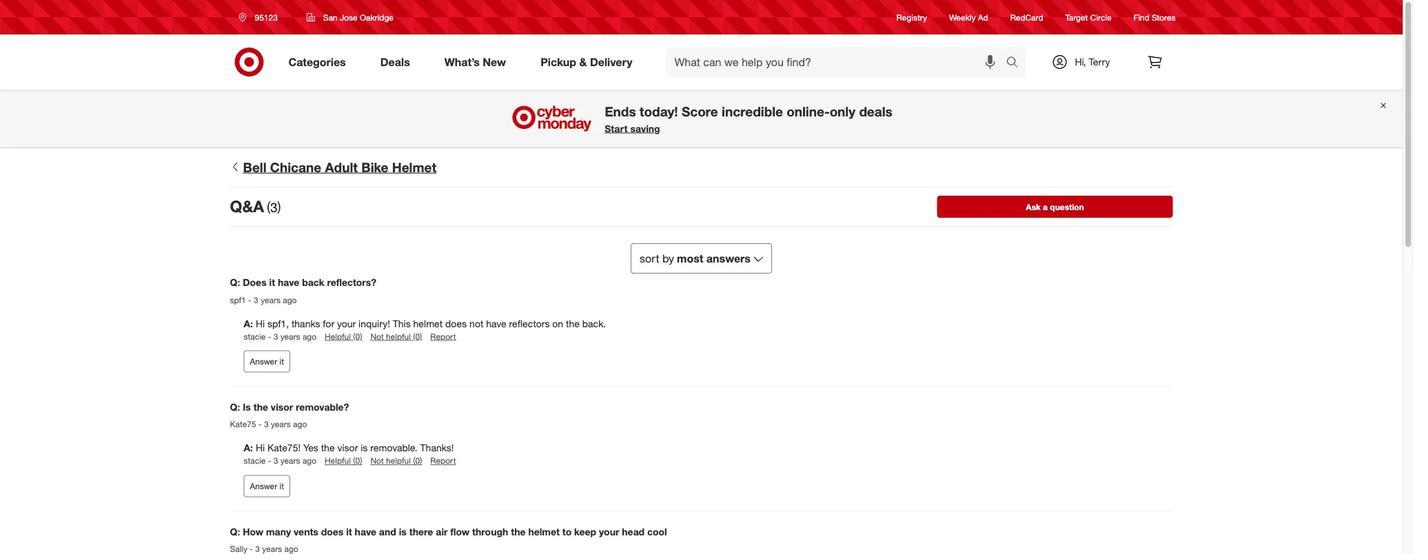 Task type: describe. For each thing, give the bounding box(es) containing it.
find stores
[[1134, 12, 1176, 22]]

the inside q: how many vents does it have and is there air flow through the helmet to keep your head cool sally - 3 years ago
[[511, 526, 526, 538]]

how
[[243, 526, 264, 538]]

delivery
[[590, 55, 633, 69]]

stacie for hi spf1, thanks for your inquiry! this helmet does not have reflectors on the back.
[[244, 331, 266, 342]]

report for thanks!
[[431, 456, 456, 466]]

hi, terry
[[1076, 56, 1111, 68]]

answer it button for kate75!
[[244, 475, 290, 498]]

stores
[[1153, 12, 1176, 22]]

redcard
[[1011, 12, 1044, 22]]

target circle link
[[1066, 11, 1112, 23]]

online-
[[787, 103, 830, 119]]

helmet inside q: how many vents does it have and is there air flow through the helmet to keep your head cool sally - 3 years ago
[[529, 526, 560, 538]]

question
[[1051, 202, 1085, 212]]

to
[[563, 526, 572, 538]]

3 inside q: is the visor removable? kate75 - 3 years ago
[[264, 419, 269, 430]]

not helpful  (0) for removable.
[[371, 456, 422, 466]]

pickup
[[541, 55, 577, 69]]

on
[[553, 318, 564, 330]]

hi,
[[1076, 56, 1087, 68]]

vents
[[294, 526, 319, 538]]

helpful  (0) for your
[[325, 331, 362, 342]]

ago down yes
[[303, 456, 317, 466]]

ask a question button
[[938, 196, 1174, 218]]

ad
[[979, 12, 989, 22]]

weekly ad
[[950, 12, 989, 22]]

1 vertical spatial visor
[[338, 442, 358, 454]]

by
[[663, 252, 675, 265]]

registry link
[[897, 11, 928, 23]]

pickup & delivery link
[[529, 47, 650, 77]]

bell chicane adult bike helmet link
[[230, 159, 1174, 176]]

stacie - 3 years ago for kate75!
[[244, 456, 317, 466]]

thanks
[[292, 318, 320, 330]]

helpful for visor
[[325, 456, 351, 466]]

new
[[483, 55, 506, 69]]

categories link
[[277, 47, 363, 77]]

(0) down a: hi spf1, thanks for your inquiry! this helmet does not have reflectors on the back.
[[413, 331, 422, 342]]

answer for spf1,
[[250, 357, 277, 367]]

for
[[323, 318, 335, 330]]

back
[[302, 276, 325, 288]]

answer it for kate75!
[[250, 481, 284, 492]]

target circle
[[1066, 12, 1112, 22]]

3 inside q&a ( 3 )
[[270, 200, 278, 215]]

years down spf1,
[[281, 331, 300, 342]]

bike
[[362, 159, 389, 175]]

stacie - 3 years ago for spf1,
[[244, 331, 317, 342]]

weekly
[[950, 12, 976, 22]]

and
[[379, 526, 396, 538]]

categories
[[289, 55, 346, 69]]

deals link
[[369, 47, 427, 77]]

bell
[[243, 159, 267, 175]]

san jose oakridge
[[323, 12, 394, 22]]

visor inside q: is the visor removable? kate75 - 3 years ago
[[271, 401, 293, 413]]

report button for thanks!
[[431, 455, 456, 467]]

this
[[393, 318, 411, 330]]

years inside q: how many vents does it have and is there air flow through the helmet to keep your head cool sally - 3 years ago
[[262, 544, 282, 554]]

registry
[[897, 12, 928, 22]]

chicane
[[270, 159, 322, 175]]

years inside q: is the visor removable? kate75 - 3 years ago
[[271, 419, 291, 430]]

deals
[[381, 55, 410, 69]]

start
[[605, 123, 628, 135]]

3 down kate75!
[[274, 456, 278, 466]]

ago inside q: is the visor removable? kate75 - 3 years ago
[[293, 419, 307, 430]]

- down spf1,
[[268, 331, 271, 342]]

0 horizontal spatial helmet
[[414, 318, 443, 330]]

your inside q: how many vents does it have and is there air flow through the helmet to keep your head cool sally - 3 years ago
[[599, 526, 620, 538]]

yes
[[303, 442, 319, 454]]

the right yes
[[321, 442, 335, 454]]

it inside q: does it have back reflectors? spf1 - 3 years ago
[[269, 276, 275, 288]]

score
[[682, 103, 719, 119]]

only
[[830, 103, 856, 119]]

reflectors
[[509, 318, 550, 330]]

today!
[[640, 103, 678, 119]]

not
[[470, 318, 484, 330]]

helpful for removable.
[[386, 456, 411, 466]]

a: for a: hi spf1, thanks for your inquiry! this helmet does not have reflectors on the back.
[[244, 318, 253, 330]]

sally
[[230, 544, 248, 554]]

report button for helmet
[[431, 331, 456, 342]]

weekly ad link
[[950, 11, 989, 23]]

not for inquiry!
[[371, 331, 384, 342]]

oakridge
[[360, 12, 394, 22]]

q: does it have back reflectors? spf1 - 3 years ago
[[230, 276, 377, 305]]

not helpful  (0) for this
[[371, 331, 422, 342]]

sort
[[640, 252, 660, 265]]

&
[[580, 55, 587, 69]]

years inside q: does it have back reflectors? spf1 - 3 years ago
[[261, 295, 281, 305]]

- inside q: how many vents does it have and is there air flow through the helmet to keep your head cool sally - 3 years ago
[[250, 544, 253, 554]]

spf1,
[[268, 318, 289, 330]]

reflectors?
[[327, 276, 377, 288]]

cyber monday target deals image
[[511, 102, 594, 135]]

- down kate75!
[[268, 456, 271, 466]]

is
[[243, 401, 251, 413]]

flow
[[451, 526, 470, 538]]

q&a
[[230, 197, 264, 216]]

answer for kate75!
[[250, 481, 277, 492]]

a: hi kate75! yes the visor is removable. thanks!
[[244, 442, 454, 454]]

q: for q: does it have back reflectors?
[[230, 276, 240, 288]]

0 vertical spatial is
[[361, 442, 368, 454]]

thanks!
[[420, 442, 454, 454]]



Task type: locate. For each thing, give the bounding box(es) containing it.
answer it down kate75!
[[250, 481, 284, 492]]

2 stacie - 3 years ago from the top
[[244, 456, 317, 466]]

years down many
[[262, 544, 282, 554]]

1 not helpful  (0) from the top
[[371, 331, 422, 342]]

answers
[[707, 252, 751, 265]]

1 not helpful  (0) button from the top
[[371, 331, 422, 342]]

answer down kate75!
[[250, 481, 277, 492]]

2 a: from the top
[[244, 442, 253, 454]]

a: hi spf1, thanks for your inquiry! this helmet does not have reflectors on the back.
[[244, 318, 606, 330]]

-
[[248, 295, 252, 305], [268, 331, 271, 342], [259, 419, 262, 430], [268, 456, 271, 466], [250, 544, 253, 554]]

hi left spf1,
[[256, 318, 265, 330]]

0 vertical spatial not helpful  (0)
[[371, 331, 422, 342]]

1 vertical spatial helmet
[[529, 526, 560, 538]]

stacie down spf1
[[244, 331, 266, 342]]

2 answer from the top
[[250, 481, 277, 492]]

stacie for hi kate75! yes the visor is removable. thanks!
[[244, 456, 266, 466]]

through
[[473, 526, 509, 538]]

1 vertical spatial does
[[321, 526, 344, 538]]

3 inside q: does it have back reflectors? spf1 - 3 years ago
[[254, 295, 259, 305]]

a
[[1044, 202, 1048, 212]]

the
[[566, 318, 580, 330], [254, 401, 268, 413], [321, 442, 335, 454], [511, 526, 526, 538]]

ago up yes
[[293, 419, 307, 430]]

0 vertical spatial q:
[[230, 276, 240, 288]]

helpful  (0) button down for
[[325, 331, 362, 342]]

1 stacie from the top
[[244, 331, 266, 342]]

q: how many vents does it have and is there air flow through the helmet to keep your head cool sally - 3 years ago
[[230, 526, 667, 554]]

not down removable. at the left
[[371, 456, 384, 466]]

3 inside q: how many vents does it have and is there air flow through the helmet to keep your head cool sally - 3 years ago
[[255, 544, 260, 554]]

report down thanks!
[[431, 456, 456, 466]]

0 horizontal spatial does
[[321, 526, 344, 538]]

redcard link
[[1011, 11, 1044, 23]]

have left and
[[355, 526, 377, 538]]

2 horizontal spatial have
[[486, 318, 507, 330]]

1 vertical spatial q:
[[230, 401, 240, 413]]

1 horizontal spatial is
[[399, 526, 407, 538]]

q: up spf1
[[230, 276, 240, 288]]

1 helpful from the top
[[325, 331, 351, 342]]

1 answer it from the top
[[250, 357, 284, 367]]

1 q: from the top
[[230, 276, 240, 288]]

0 vertical spatial answer it button
[[244, 351, 290, 373]]

it
[[269, 276, 275, 288], [280, 357, 284, 367], [280, 481, 284, 492], [346, 526, 352, 538]]

2 vertical spatial q:
[[230, 526, 240, 538]]

not helpful  (0) button down removable. at the left
[[371, 455, 422, 467]]

(0) down thanks!
[[413, 456, 422, 466]]

ago down many
[[285, 544, 298, 554]]

1 horizontal spatial does
[[446, 318, 467, 330]]

circle
[[1091, 12, 1112, 22]]

years down does
[[261, 295, 281, 305]]

1 horizontal spatial have
[[355, 526, 377, 538]]

0 vertical spatial report button
[[431, 331, 456, 342]]

the right is
[[254, 401, 268, 413]]

not down inquiry!
[[371, 331, 384, 342]]

2 helpful from the top
[[386, 456, 411, 466]]

is
[[361, 442, 368, 454], [399, 526, 407, 538]]

your right for
[[337, 318, 356, 330]]

0 vertical spatial stacie
[[244, 331, 266, 342]]

removable?
[[296, 401, 349, 413]]

answer it button for spf1,
[[244, 351, 290, 373]]

hi left kate75!
[[256, 442, 265, 454]]

adult
[[325, 159, 358, 175]]

answer it for spf1,
[[250, 357, 284, 367]]

the right through
[[511, 526, 526, 538]]

helmet right this
[[414, 318, 443, 330]]

2 report from the top
[[431, 456, 456, 466]]

ago down thanks
[[303, 331, 317, 342]]

helpful down removable. at the left
[[386, 456, 411, 466]]

helpful  (0) down for
[[325, 331, 362, 342]]

(0) down inquiry!
[[353, 331, 362, 342]]

1 report button from the top
[[431, 331, 456, 342]]

years down kate75!
[[281, 456, 300, 466]]

have inside q: how many vents does it have and is there air flow through the helmet to keep your head cool sally - 3 years ago
[[355, 526, 377, 538]]

spf1
[[230, 295, 246, 305]]

0 vertical spatial helmet
[[414, 318, 443, 330]]

stacie - 3 years ago down spf1,
[[244, 331, 317, 342]]

1 vertical spatial your
[[599, 526, 620, 538]]

not helpful  (0) down this
[[371, 331, 422, 342]]

san
[[323, 12, 338, 22]]

- right kate75
[[259, 419, 262, 430]]

q: is the visor removable? kate75 - 3 years ago
[[230, 401, 349, 430]]

visor right yes
[[338, 442, 358, 454]]

0 vertical spatial helpful  (0)
[[325, 331, 362, 342]]

ask a question
[[1027, 202, 1085, 212]]

hi for hi spf1, thanks for your inquiry! this helmet does not have reflectors on the back.
[[256, 318, 265, 330]]

1 horizontal spatial helmet
[[529, 526, 560, 538]]

it right does
[[269, 276, 275, 288]]

(
[[267, 200, 270, 215]]

0 vertical spatial helpful
[[386, 331, 411, 342]]

1 helpful  (0) button from the top
[[325, 331, 362, 342]]

1 vertical spatial not
[[371, 456, 384, 466]]

2 vertical spatial have
[[355, 526, 377, 538]]

ago up spf1,
[[283, 295, 297, 305]]

ago inside q: how many vents does it have and is there air flow through the helmet to keep your head cool sally - 3 years ago
[[285, 544, 298, 554]]

does inside q: how many vents does it have and is there air flow through the helmet to keep your head cool sally - 3 years ago
[[321, 526, 344, 538]]

2 answer it button from the top
[[244, 475, 290, 498]]

- right spf1
[[248, 295, 252, 305]]

(0) down a: hi kate75! yes the visor is removable. thanks!
[[353, 456, 362, 466]]

)
[[278, 200, 281, 215]]

does left not
[[446, 318, 467, 330]]

helpful  (0) for visor
[[325, 456, 362, 466]]

0 vertical spatial does
[[446, 318, 467, 330]]

stacie
[[244, 331, 266, 342], [244, 456, 266, 466]]

2 report button from the top
[[431, 455, 456, 467]]

inquiry!
[[359, 318, 390, 330]]

2 hi from the top
[[256, 442, 265, 454]]

1 vertical spatial helpful  (0)
[[325, 456, 362, 466]]

2 helpful  (0) button from the top
[[325, 455, 362, 467]]

0 vertical spatial not
[[371, 331, 384, 342]]

a: down kate75
[[244, 442, 253, 454]]

deals
[[860, 103, 893, 119]]

0 horizontal spatial have
[[278, 276, 300, 288]]

report button down a: hi spf1, thanks for your inquiry! this helmet does not have reflectors on the back.
[[431, 331, 456, 342]]

hi
[[256, 318, 265, 330], [256, 442, 265, 454]]

cool
[[648, 526, 667, 538]]

air
[[436, 526, 448, 538]]

3 q: from the top
[[230, 526, 240, 538]]

stacie down kate75
[[244, 456, 266, 466]]

helpful  (0) down a: hi kate75! yes the visor is removable. thanks!
[[325, 456, 362, 466]]

3 down does
[[254, 295, 259, 305]]

1 vertical spatial answer it
[[250, 481, 284, 492]]

q: inside q: how many vents does it have and is there air flow through the helmet to keep your head cool sally - 3 years ago
[[230, 526, 240, 538]]

report button down thanks!
[[431, 455, 456, 467]]

0 vertical spatial visor
[[271, 401, 293, 413]]

helpful  (0) button for your
[[325, 331, 362, 342]]

1 helpful from the top
[[386, 331, 411, 342]]

helpful  (0)
[[325, 331, 362, 342], [325, 456, 362, 466]]

not helpful  (0) button for removable.
[[371, 455, 422, 467]]

2 not helpful  (0) from the top
[[371, 456, 422, 466]]

0 horizontal spatial is
[[361, 442, 368, 454]]

answer it button
[[244, 351, 290, 373], [244, 475, 290, 498]]

the inside q: is the visor removable? kate75 - 3 years ago
[[254, 401, 268, 413]]

1 vertical spatial helpful
[[386, 456, 411, 466]]

not helpful  (0) button
[[371, 331, 422, 342], [371, 455, 422, 467]]

3 down spf1,
[[274, 331, 278, 342]]

many
[[266, 526, 291, 538]]

3 right kate75
[[264, 419, 269, 430]]

- inside q: is the visor removable? kate75 - 3 years ago
[[259, 419, 262, 430]]

answer down spf1,
[[250, 357, 277, 367]]

ago
[[283, 295, 297, 305], [303, 331, 317, 342], [293, 419, 307, 430], [303, 456, 317, 466], [285, 544, 298, 554]]

0 vertical spatial helpful
[[325, 331, 351, 342]]

not for is
[[371, 456, 384, 466]]

What can we help you find? suggestions appear below search field
[[667, 47, 1010, 77]]

95123
[[255, 12, 278, 22]]

1 helpful  (0) from the top
[[325, 331, 362, 342]]

most
[[677, 252, 704, 265]]

have inside q: does it have back reflectors? spf1 - 3 years ago
[[278, 276, 300, 288]]

it down kate75!
[[280, 481, 284, 492]]

back.
[[583, 318, 606, 330]]

answer it button down spf1,
[[244, 351, 290, 373]]

q: left is
[[230, 401, 240, 413]]

0 vertical spatial not helpful  (0) button
[[371, 331, 422, 342]]

report down a: hi spf1, thanks for your inquiry! this helmet does not have reflectors on the back.
[[431, 331, 456, 342]]

0 vertical spatial have
[[278, 276, 300, 288]]

2 stacie from the top
[[244, 456, 266, 466]]

1 vertical spatial helpful  (0) button
[[325, 455, 362, 467]]

answer it
[[250, 357, 284, 367], [250, 481, 284, 492]]

find
[[1134, 12, 1150, 22]]

helpful  (0) button down a: hi kate75! yes the visor is removable. thanks!
[[325, 455, 362, 467]]

is inside q: how many vents does it have and is there air flow through the helmet to keep your head cool sally - 3 years ago
[[399, 526, 407, 538]]

1 vertical spatial have
[[486, 318, 507, 330]]

q: inside q: does it have back reflectors? spf1 - 3 years ago
[[230, 276, 240, 288]]

what's new
[[445, 55, 506, 69]]

years
[[261, 295, 281, 305], [281, 331, 300, 342], [271, 419, 291, 430], [281, 456, 300, 466], [262, 544, 282, 554]]

1 vertical spatial answer it button
[[244, 475, 290, 498]]

not helpful  (0) button down this
[[371, 331, 422, 342]]

1 horizontal spatial your
[[599, 526, 620, 538]]

1 not from the top
[[371, 331, 384, 342]]

0 vertical spatial hi
[[256, 318, 265, 330]]

report button
[[431, 331, 456, 342], [431, 455, 456, 467]]

search button
[[1000, 47, 1034, 80]]

helpful for this
[[386, 331, 411, 342]]

kate75!
[[268, 442, 301, 454]]

helpful
[[325, 331, 351, 342], [325, 456, 351, 466]]

1 a: from the top
[[244, 318, 253, 330]]

have
[[278, 276, 300, 288], [486, 318, 507, 330], [355, 526, 377, 538]]

saving
[[631, 123, 661, 135]]

0 vertical spatial report
[[431, 331, 456, 342]]

1 vertical spatial not helpful  (0)
[[371, 456, 422, 466]]

1 vertical spatial hi
[[256, 442, 265, 454]]

1 horizontal spatial visor
[[338, 442, 358, 454]]

- inside q: does it have back reflectors? spf1 - 3 years ago
[[248, 295, 252, 305]]

2 q: from the top
[[230, 401, 240, 413]]

years up kate75!
[[271, 419, 291, 430]]

q&a ( 3 )
[[230, 197, 281, 216]]

ask
[[1027, 202, 1041, 212]]

your right keep on the left bottom of page
[[599, 526, 620, 538]]

q: up "sally"
[[230, 526, 240, 538]]

1 vertical spatial a:
[[244, 442, 253, 454]]

3 down how
[[255, 544, 260, 554]]

1 stacie - 3 years ago from the top
[[244, 331, 317, 342]]

1 vertical spatial stacie
[[244, 456, 266, 466]]

1 vertical spatial not helpful  (0) button
[[371, 455, 422, 467]]

helpful  (0) button
[[325, 331, 362, 342], [325, 455, 362, 467]]

2 not helpful  (0) button from the top
[[371, 455, 422, 467]]

0 vertical spatial your
[[337, 318, 356, 330]]

it down spf1,
[[280, 357, 284, 367]]

jose
[[340, 12, 358, 22]]

ago inside q: does it have back reflectors? spf1 - 3 years ago
[[283, 295, 297, 305]]

the right on
[[566, 318, 580, 330]]

sort by most answers
[[640, 252, 751, 265]]

keep
[[575, 526, 597, 538]]

- right "sally"
[[250, 544, 253, 554]]

0 horizontal spatial your
[[337, 318, 356, 330]]

helpful
[[386, 331, 411, 342], [386, 456, 411, 466]]

not helpful  (0) button for this
[[371, 331, 422, 342]]

visor
[[271, 401, 293, 413], [338, 442, 358, 454]]

2 helpful  (0) from the top
[[325, 456, 362, 466]]

a: down spf1
[[244, 318, 253, 330]]

report for helmet
[[431, 331, 456, 342]]

what's
[[445, 55, 480, 69]]

find stores link
[[1134, 11, 1176, 23]]

helpful down for
[[325, 331, 351, 342]]

a:
[[244, 318, 253, 330], [244, 442, 253, 454]]

1 vertical spatial helpful
[[325, 456, 351, 466]]

1 answer it button from the top
[[244, 351, 290, 373]]

helpful  (0) button for visor
[[325, 455, 362, 467]]

terry
[[1090, 56, 1111, 68]]

answer it button down kate75!
[[244, 475, 290, 498]]

a: for a: hi kate75! yes the visor is removable. thanks!
[[244, 442, 253, 454]]

2 answer it from the top
[[250, 481, 284, 492]]

ends today! score incredible online-only deals start saving
[[605, 103, 893, 135]]

does
[[243, 276, 267, 288]]

is right and
[[399, 526, 407, 538]]

1 vertical spatial stacie - 3 years ago
[[244, 456, 317, 466]]

removable.
[[371, 442, 418, 454]]

have left back
[[278, 276, 300, 288]]

san jose oakridge button
[[298, 5, 403, 30]]

have right not
[[486, 318, 507, 330]]

does
[[446, 318, 467, 330], [321, 526, 344, 538]]

q: for q: is the visor removable?
[[230, 401, 240, 413]]

it left and
[[346, 526, 352, 538]]

q: inside q: is the visor removable? kate75 - 3 years ago
[[230, 401, 240, 413]]

what's new link
[[433, 47, 524, 77]]

helpful down this
[[386, 331, 411, 342]]

95123 button
[[230, 5, 292, 30]]

kate75
[[230, 419, 256, 430]]

not helpful  (0) down removable. at the left
[[371, 456, 422, 466]]

helpful for your
[[325, 331, 351, 342]]

1 vertical spatial report
[[431, 456, 456, 466]]

incredible
[[722, 103, 784, 119]]

2 helpful from the top
[[325, 456, 351, 466]]

0 vertical spatial stacie - 3 years ago
[[244, 331, 317, 342]]

not helpful  (0)
[[371, 331, 422, 342], [371, 456, 422, 466]]

1 report from the top
[[431, 331, 456, 342]]

0 vertical spatial answer
[[250, 357, 277, 367]]

bell chicane adult bike helmet
[[243, 159, 437, 175]]

3
[[270, 200, 278, 215], [254, 295, 259, 305], [274, 331, 278, 342], [264, 419, 269, 430], [274, 456, 278, 466], [255, 544, 260, 554]]

helmet
[[392, 159, 437, 175]]

1 vertical spatial answer
[[250, 481, 277, 492]]

hi for hi kate75! yes the visor is removable. thanks!
[[256, 442, 265, 454]]

target
[[1066, 12, 1089, 22]]

does right the vents
[[321, 526, 344, 538]]

visor right is
[[271, 401, 293, 413]]

0 vertical spatial answer it
[[250, 357, 284, 367]]

1 vertical spatial is
[[399, 526, 407, 538]]

search
[[1000, 57, 1034, 70]]

answer it down spf1,
[[250, 357, 284, 367]]

0 vertical spatial a:
[[244, 318, 253, 330]]

1 answer from the top
[[250, 357, 277, 367]]

head
[[622, 526, 645, 538]]

is left removable. at the left
[[361, 442, 368, 454]]

1 vertical spatial report button
[[431, 455, 456, 467]]

1 hi from the top
[[256, 318, 265, 330]]

0 vertical spatial helpful  (0) button
[[325, 331, 362, 342]]

not
[[371, 331, 384, 342], [371, 456, 384, 466]]

stacie - 3 years ago down kate75!
[[244, 456, 317, 466]]

0 horizontal spatial visor
[[271, 401, 293, 413]]

3 right q&a
[[270, 200, 278, 215]]

it inside q: how many vents does it have and is there air flow through the helmet to keep your head cool sally - 3 years ago
[[346, 526, 352, 538]]

there
[[410, 526, 433, 538]]

helpful down a: hi kate75! yes the visor is removable. thanks!
[[325, 456, 351, 466]]

helmet left to
[[529, 526, 560, 538]]

2 not from the top
[[371, 456, 384, 466]]



Task type: vqa. For each thing, say whether or not it's contained in the screenshot.
8
no



